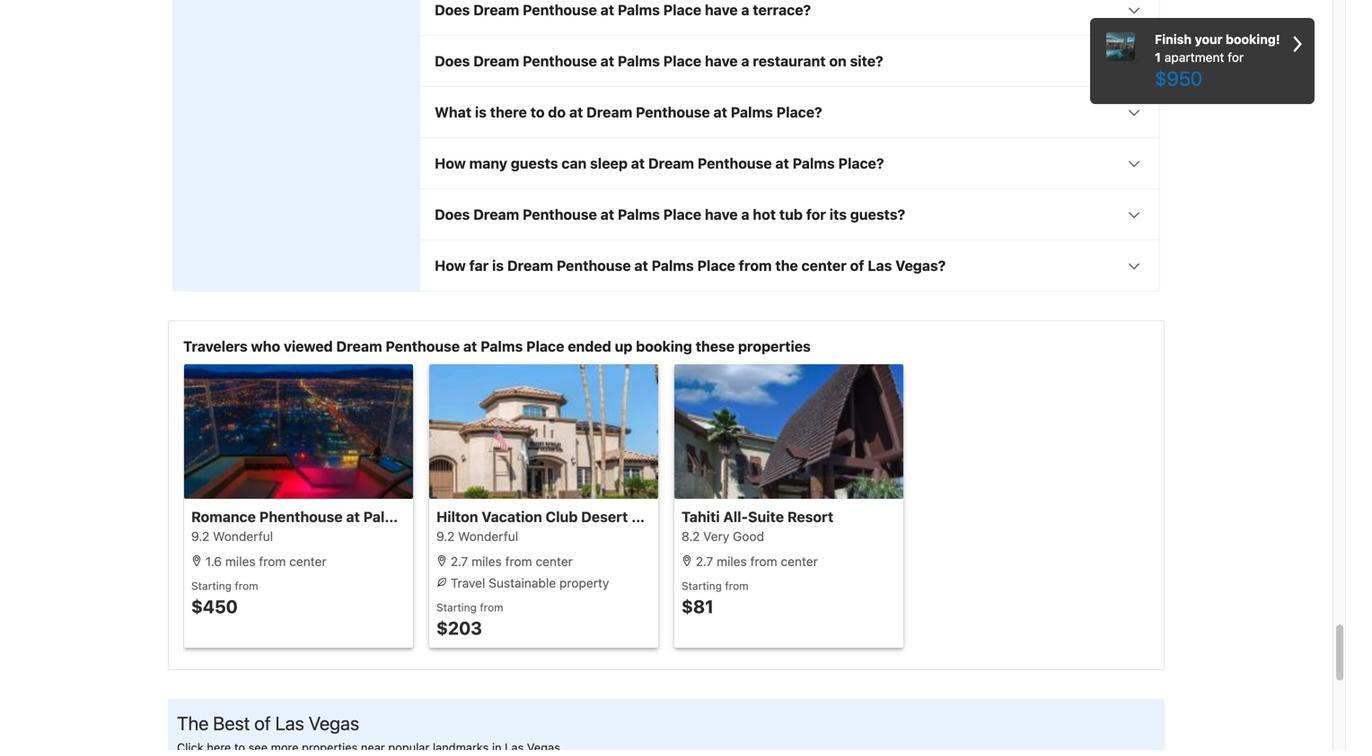 Task type: locate. For each thing, give the bounding box(es) containing it.
8.2 very
[[682, 529, 729, 544]]

club
[[546, 509, 578, 526]]

have
[[705, 1, 738, 19], [705, 53, 738, 70], [705, 206, 738, 223]]

las inside hilton vacation club desert retreat las vegas 9.2 wonderful
[[686, 509, 711, 526]]

place?
[[776, 104, 822, 121], [838, 155, 884, 172]]

0 vertical spatial of
[[850, 257, 864, 274]]

of
[[850, 257, 864, 274], [254, 713, 271, 735]]

las up 8.2 very at the bottom of the page
[[686, 509, 711, 526]]

what is there to do at dream penthouse at palms place? button
[[420, 87, 1159, 137]]

does inside does dream penthouse at palms place have a restaurant on site? dropdown button
[[435, 53, 470, 70]]

miles
[[225, 555, 256, 569], [471, 555, 502, 569], [717, 555, 747, 569]]

does for does dream penthouse at palms place have a hot tub for its guests?
[[435, 206, 470, 223]]

tahiti
[[682, 509, 720, 526]]

2.7 down 8.2 very at the bottom of the page
[[696, 555, 713, 569]]

how for how many guests can sleep at dream penthouse at palms place?
[[435, 155, 466, 172]]

1 how from the top
[[435, 155, 466, 172]]

2 a from the top
[[741, 53, 749, 70]]

0 vertical spatial is
[[475, 104, 487, 121]]

starting up $81
[[682, 580, 722, 593]]

is
[[475, 104, 487, 121], [492, 257, 504, 274]]

for left its
[[806, 206, 826, 223]]

1 horizontal spatial is
[[492, 257, 504, 274]]

tub
[[779, 206, 803, 223]]

rightchevron image
[[1293, 31, 1302, 57]]

the best of las vegas
[[177, 713, 359, 735]]

starting from $450
[[191, 580, 258, 617]]

a left hot
[[741, 206, 749, 223]]

2 horizontal spatial starting
[[682, 580, 722, 593]]

does dream penthouse at palms place have a hot tub for its guests?
[[435, 206, 905, 223]]

good
[[733, 529, 764, 544]]

1 9.2 wonderful from the left
[[191, 529, 273, 544]]

2 have from the top
[[705, 53, 738, 70]]

1 vertical spatial place?
[[838, 155, 884, 172]]

center down romance phenthouse at palms place 9.2 wonderful
[[289, 555, 327, 569]]

1 horizontal spatial of
[[850, 257, 864, 274]]

vegas?
[[895, 257, 946, 274]]

0 horizontal spatial 9.2 wonderful
[[191, 529, 273, 544]]

0 vertical spatial how
[[435, 155, 466, 172]]

apartment
[[1165, 50, 1224, 65]]

center right the
[[802, 257, 847, 274]]

3 miles from the left
[[717, 555, 747, 569]]

1 vertical spatial is
[[492, 257, 504, 274]]

1 does from the top
[[435, 1, 470, 19]]

at up does dream penthouse at palms place have a restaurant on site?
[[600, 1, 614, 19]]

0 horizontal spatial starting
[[191, 580, 232, 593]]

1 2.7 miles from center from the left
[[447, 555, 573, 569]]

2 vertical spatial a
[[741, 206, 749, 223]]

at down sleep
[[600, 206, 614, 223]]

from inside 'starting from $81'
[[725, 580, 749, 593]]

a left restaurant
[[741, 53, 749, 70]]

place down does dream penthouse at palms place have a hot tub for its guests?
[[697, 257, 735, 274]]

center up travel sustainable property in the left of the page
[[536, 555, 573, 569]]

starting
[[191, 580, 232, 593], [682, 580, 722, 593], [436, 602, 477, 614]]

at inside does dream penthouse at palms place have a terrace? dropdown button
[[600, 1, 614, 19]]

1 vertical spatial of
[[254, 713, 271, 735]]

of inside dropdown button
[[254, 713, 271, 735]]

center down the resort
[[781, 555, 818, 569]]

place? for how many guests can sleep at dream penthouse at palms place?
[[838, 155, 884, 172]]

1
[[1155, 50, 1161, 65]]

0 vertical spatial vegas
[[714, 509, 757, 526]]

2 9.2 wonderful from the left
[[436, 529, 518, 544]]

2 horizontal spatial miles
[[717, 555, 747, 569]]

place up how far is dream penthouse at palms place from the center of las vegas? on the top
[[663, 206, 701, 223]]

2.7 miles from center
[[447, 555, 573, 569], [692, 555, 818, 569]]

at down does dream penthouse at palms place have a terrace?
[[600, 53, 614, 70]]

1 vertical spatial does
[[435, 53, 470, 70]]

miles down 'good' at bottom
[[717, 555, 747, 569]]

how inside dropdown button
[[435, 155, 466, 172]]

1 vertical spatial have
[[705, 53, 738, 70]]

have left hot
[[705, 206, 738, 223]]

0 horizontal spatial for
[[806, 206, 826, 223]]

1 horizontal spatial for
[[1228, 50, 1244, 65]]

these
[[696, 338, 735, 355]]

does for does dream penthouse at palms place have a terrace?
[[435, 1, 470, 19]]

how many guests can sleep at dream penthouse at palms place?
[[435, 155, 884, 172]]

have left 'terrace?'
[[705, 1, 738, 19]]

1 horizontal spatial starting
[[436, 602, 477, 614]]

0 horizontal spatial vegas
[[309, 713, 359, 735]]

las
[[868, 257, 892, 274], [686, 509, 711, 526], [275, 713, 304, 735]]

property
[[559, 576, 609, 591]]

vegas
[[714, 509, 757, 526], [309, 713, 359, 735]]

1 horizontal spatial vegas
[[714, 509, 757, 526]]

starting for $81
[[682, 580, 722, 593]]

at inside romance phenthouse at palms place 9.2 wonderful
[[346, 509, 360, 526]]

0 horizontal spatial las
[[275, 713, 304, 735]]

penthouse inside what is there to do at dream penthouse at palms place? dropdown button
[[636, 104, 710, 121]]

0 horizontal spatial 2.7
[[451, 555, 468, 569]]

starting inside starting from $203
[[436, 602, 477, 614]]

penthouse
[[523, 1, 597, 19], [523, 53, 597, 70], [636, 104, 710, 121], [698, 155, 772, 172], [523, 206, 597, 223], [557, 257, 631, 274], [386, 338, 460, 355]]

palms left hilton
[[363, 509, 406, 526]]

2 miles from the left
[[471, 555, 502, 569]]

a for hot
[[741, 206, 749, 223]]

1 horizontal spatial miles
[[471, 555, 502, 569]]

center for tahiti all-suite resort
[[781, 555, 818, 569]]

1 horizontal spatial place?
[[838, 155, 884, 172]]

1 vertical spatial vegas
[[309, 713, 359, 735]]

how
[[435, 155, 466, 172], [435, 257, 466, 274]]

place? inside what is there to do at dream penthouse at palms place? dropdown button
[[776, 104, 822, 121]]

2 vertical spatial have
[[705, 206, 738, 223]]

at
[[600, 1, 614, 19], [600, 53, 614, 70], [569, 104, 583, 121], [714, 104, 727, 121], [631, 155, 645, 172], [775, 155, 789, 172], [600, 206, 614, 223], [634, 257, 648, 274], [463, 338, 477, 355], [346, 509, 360, 526]]

does dream penthouse at palms place have a terrace?
[[435, 1, 811, 19]]

have for restaurant
[[705, 53, 738, 70]]

0 horizontal spatial 2.7 miles from center
[[447, 555, 573, 569]]

starting inside starting from $450
[[191, 580, 232, 593]]

starting up $203
[[436, 602, 477, 614]]

0 vertical spatial las
[[868, 257, 892, 274]]

how left 'many'
[[435, 155, 466, 172]]

can
[[562, 155, 587, 172]]

palms inside romance phenthouse at palms place 9.2 wonderful
[[363, 509, 406, 526]]

of right "best"
[[254, 713, 271, 735]]

does
[[435, 1, 470, 19], [435, 53, 470, 70], [435, 206, 470, 223]]

sustainable
[[489, 576, 556, 591]]

9.2 wonderful down romance
[[191, 529, 273, 544]]

las right "best"
[[275, 713, 304, 735]]

does for does dream penthouse at palms place have a restaurant on site?
[[435, 53, 470, 70]]

2 vertical spatial does
[[435, 206, 470, 223]]

0 horizontal spatial is
[[475, 104, 487, 121]]

1 have from the top
[[705, 1, 738, 19]]

palms
[[618, 1, 660, 19], [618, 53, 660, 70], [731, 104, 773, 121], [793, 155, 835, 172], [618, 206, 660, 223], [652, 257, 694, 274], [481, 338, 523, 355], [363, 509, 406, 526]]

0 vertical spatial place?
[[776, 104, 822, 121]]

up
[[615, 338, 633, 355]]

1 horizontal spatial 2.7
[[696, 555, 713, 569]]

does inside does dream penthouse at palms place have a hot tub for its guests? dropdown button
[[435, 206, 470, 223]]

2.7 miles from center down 'good' at bottom
[[692, 555, 818, 569]]

place? up guests?
[[838, 155, 884, 172]]

0 vertical spatial does
[[435, 1, 470, 19]]

place? down does dream penthouse at palms place have a restaurant on site? dropdown button
[[776, 104, 822, 121]]

2 2.7 miles from center from the left
[[692, 555, 818, 569]]

0 vertical spatial for
[[1228, 50, 1244, 65]]

dream
[[473, 1, 519, 19], [473, 53, 519, 70], [586, 104, 632, 121], [648, 155, 694, 172], [473, 206, 519, 223], [507, 257, 553, 274], [336, 338, 382, 355]]

starting for $450
[[191, 580, 232, 593]]

3 does from the top
[[435, 206, 470, 223]]

place? inside how many guests can sleep at dream penthouse at palms place? dropdown button
[[838, 155, 884, 172]]

9.2 wonderful
[[191, 529, 273, 544], [436, 529, 518, 544]]

at right phenthouse
[[346, 509, 360, 526]]

2 horizontal spatial las
[[868, 257, 892, 274]]

palms inside dropdown button
[[652, 257, 694, 274]]

1 horizontal spatial 2.7 miles from center
[[692, 555, 818, 569]]

travel sustainable property
[[447, 576, 609, 591]]

0 horizontal spatial place?
[[776, 104, 822, 121]]

place? for what is there to do at dream penthouse at palms place?
[[776, 104, 822, 121]]

las left vegas?
[[868, 257, 892, 274]]

0 horizontal spatial of
[[254, 713, 271, 735]]

place
[[663, 1, 701, 19], [663, 53, 701, 70], [663, 206, 701, 223], [697, 257, 735, 274], [526, 338, 564, 355], [409, 509, 447, 526]]

miles up travel
[[471, 555, 502, 569]]

finish
[[1155, 32, 1192, 47]]

for
[[1228, 50, 1244, 65], [806, 206, 826, 223]]

1 horizontal spatial 9.2 wonderful
[[436, 529, 518, 544]]

place up does dream penthouse at palms place have a restaurant on site?
[[663, 1, 701, 19]]

2 2.7 from the left
[[696, 555, 713, 569]]

2 does from the top
[[435, 53, 470, 70]]

2.7
[[451, 555, 468, 569], [696, 555, 713, 569]]

is inside what is there to do at dream penthouse at palms place? dropdown button
[[475, 104, 487, 121]]

hilton
[[436, 509, 478, 526]]

2 how from the top
[[435, 257, 466, 274]]

1 vertical spatial for
[[806, 206, 826, 223]]

have left restaurant
[[705, 53, 738, 70]]

viewed
[[284, 338, 333, 355]]

miles right 1.6
[[225, 555, 256, 569]]

1 vertical spatial how
[[435, 257, 466, 274]]

from inside starting from $203
[[480, 602, 503, 614]]

at down does dream penthouse at palms place have a hot tub for its guests?
[[634, 257, 648, 274]]

9.2 wonderful down hilton
[[436, 529, 518, 544]]

is right far
[[492, 257, 504, 274]]

how left far
[[435, 257, 466, 274]]

3 a from the top
[[741, 206, 749, 223]]

2.7 miles from center up sustainable
[[447, 555, 573, 569]]

3 have from the top
[[705, 206, 738, 223]]

starting inside 'starting from $81'
[[682, 580, 722, 593]]

1 2.7 from the left
[[451, 555, 468, 569]]

phenthouse
[[259, 509, 343, 526]]

from
[[739, 257, 772, 274], [259, 555, 286, 569], [505, 555, 532, 569], [750, 555, 777, 569], [235, 580, 258, 593], [725, 580, 749, 593], [480, 602, 503, 614]]

$203
[[436, 618, 482, 639]]

properties
[[738, 338, 811, 355]]

how inside dropdown button
[[435, 257, 466, 274]]

2 vertical spatial las
[[275, 713, 304, 735]]

0 vertical spatial a
[[741, 1, 749, 19]]

does inside does dream penthouse at palms place have a terrace? dropdown button
[[435, 1, 470, 19]]

for down booking!
[[1228, 50, 1244, 65]]

center
[[802, 257, 847, 274], [289, 555, 327, 569], [536, 555, 573, 569], [781, 555, 818, 569]]

booking!
[[1226, 32, 1280, 47]]

palms down does dream penthouse at palms place have a hot tub for its guests?
[[652, 257, 694, 274]]

2.7 up travel
[[451, 555, 468, 569]]

0 vertical spatial have
[[705, 1, 738, 19]]

guests
[[511, 155, 558, 172]]

1 horizontal spatial las
[[686, 509, 711, 526]]

1 vertical spatial a
[[741, 53, 749, 70]]

a left 'terrace?'
[[741, 1, 749, 19]]

1 a from the top
[[741, 1, 749, 19]]

starting up $450
[[191, 580, 232, 593]]

a for restaurant
[[741, 53, 749, 70]]

a
[[741, 1, 749, 19], [741, 53, 749, 70], [741, 206, 749, 223]]

sleep
[[590, 155, 628, 172]]

the
[[775, 257, 798, 274]]

penthouse inside does dream penthouse at palms place have a restaurant on site? dropdown button
[[523, 53, 597, 70]]

0 horizontal spatial miles
[[225, 555, 256, 569]]

your
[[1195, 32, 1223, 47]]

1 miles from the left
[[225, 555, 256, 569]]

of down guests?
[[850, 257, 864, 274]]

is right the what
[[475, 104, 487, 121]]

on
[[829, 53, 847, 70]]

far
[[469, 257, 489, 274]]

miles for $450
[[225, 555, 256, 569]]

1 vertical spatial las
[[686, 509, 711, 526]]

how far is dream penthouse at palms place from the center of las vegas? button
[[420, 241, 1159, 291]]

place left the 'vacation'
[[409, 509, 447, 526]]

ended
[[568, 338, 611, 355]]

for inside 'finish your booking! 1 apartment for $950'
[[1228, 50, 1244, 65]]



Task type: describe. For each thing, give the bounding box(es) containing it.
2.7 miles from center for vacation
[[447, 555, 573, 569]]

palms up does dream penthouse at palms place have a restaurant on site?
[[618, 1, 660, 19]]

terrace?
[[753, 1, 811, 19]]

2.7 for hilton
[[451, 555, 468, 569]]

place left ended
[[526, 338, 564, 355]]

who
[[251, 338, 280, 355]]

$950
[[1155, 66, 1203, 90]]

at down far
[[463, 338, 477, 355]]

have for terrace?
[[705, 1, 738, 19]]

2.7 miles from center for all-
[[692, 555, 818, 569]]

vegas inside dropdown button
[[309, 713, 359, 735]]

at inside does dream penthouse at palms place have a hot tub for its guests? dropdown button
[[600, 206, 614, 223]]

what
[[435, 104, 472, 121]]

1.6 miles from center
[[202, 555, 327, 569]]

place inside dropdown button
[[697, 257, 735, 274]]

center for romance phenthouse at palms place
[[289, 555, 327, 569]]

does dream penthouse at palms place have a terrace? button
[[420, 0, 1159, 35]]

romance
[[191, 509, 256, 526]]

palms up what is there to do at dream penthouse at palms place?
[[618, 53, 660, 70]]

from inside dropdown button
[[739, 257, 772, 274]]

las inside dropdown button
[[275, 713, 304, 735]]

romance phenthouse at palms place 9.2 wonderful
[[191, 509, 447, 544]]

best
[[213, 713, 250, 735]]

guests?
[[850, 206, 905, 223]]

$450
[[191, 596, 238, 617]]

place inside romance phenthouse at palms place 9.2 wonderful
[[409, 509, 447, 526]]

to
[[530, 104, 545, 121]]

desert
[[581, 509, 628, 526]]

center inside dropdown button
[[802, 257, 847, 274]]

vegas inside hilton vacation club desert retreat las vegas 9.2 wonderful
[[714, 509, 757, 526]]

at inside does dream penthouse at palms place have a restaurant on site? dropdown button
[[600, 53, 614, 70]]

dream inside dropdown button
[[507, 257, 553, 274]]

place up what is there to do at dream penthouse at palms place?
[[663, 53, 701, 70]]

palms up tub
[[793, 155, 835, 172]]

is inside how far is dream penthouse at palms place from the center of las vegas? dropdown button
[[492, 257, 504, 274]]

for inside dropdown button
[[806, 206, 826, 223]]

travelers who viewed dream penthouse at palms place ended up booking these properties
[[183, 338, 811, 355]]

1.6
[[205, 555, 222, 569]]

palms down far
[[481, 338, 523, 355]]

palms down how many guests can sleep at dream penthouse at palms place?
[[618, 206, 660, 223]]

penthouse inside does dream penthouse at palms place have a hot tub for its guests? dropdown button
[[523, 206, 597, 223]]

9.2 wonderful inside hilton vacation club desert retreat las vegas 9.2 wonderful
[[436, 529, 518, 544]]

starting from $81
[[682, 580, 749, 617]]

suite
[[748, 509, 784, 526]]

how for how far is dream penthouse at palms place from the center of las vegas?
[[435, 257, 466, 274]]

vacation
[[482, 509, 542, 526]]

does dream penthouse at palms place have a restaurant on site?
[[435, 53, 883, 70]]

have for hot
[[705, 206, 738, 223]]

finish your booking! 1 apartment for $950
[[1155, 32, 1280, 90]]

all-
[[723, 509, 748, 526]]

penthouse inside does dream penthouse at palms place have a terrace? dropdown button
[[523, 1, 597, 19]]

las inside dropdown button
[[868, 257, 892, 274]]

accordion control element
[[419, 0, 1160, 292]]

booking
[[636, 338, 692, 355]]

$81
[[682, 596, 714, 617]]

penthouse inside how many guests can sleep at dream penthouse at palms place? dropdown button
[[698, 155, 772, 172]]

palms down restaurant
[[731, 104, 773, 121]]

what is there to do at dream penthouse at palms place?
[[435, 104, 822, 121]]

9.2 wonderful inside romance phenthouse at palms place 9.2 wonderful
[[191, 529, 273, 544]]

travel
[[451, 576, 485, 591]]

at right do on the top left of the page
[[569, 104, 583, 121]]

at down what is there to do at dream penthouse at palms place? dropdown button
[[775, 155, 789, 172]]

the best of las vegas button
[[168, 700, 1165, 751]]

site?
[[850, 53, 883, 70]]

the
[[177, 713, 209, 735]]

many
[[469, 155, 507, 172]]

at up how many guests can sleep at dream penthouse at palms place?
[[714, 104, 727, 121]]

resort
[[787, 509, 834, 526]]

at inside how far is dream penthouse at palms place from the center of las vegas? dropdown button
[[634, 257, 648, 274]]

miles for $81
[[717, 555, 747, 569]]

travelers
[[183, 338, 248, 355]]

center for hilton vacation club desert retreat las vegas
[[536, 555, 573, 569]]

restaurant
[[753, 53, 826, 70]]

its
[[830, 206, 847, 223]]

how far is dream penthouse at palms place from the center of las vegas?
[[435, 257, 946, 274]]

from inside starting from $450
[[235, 580, 258, 593]]

does dream penthouse at palms place have a restaurant on site? button
[[420, 36, 1159, 86]]

there
[[490, 104, 527, 121]]

hilton vacation club desert retreat las vegas 9.2 wonderful
[[436, 509, 757, 544]]

retreat
[[631, 509, 683, 526]]

at right sleep
[[631, 155, 645, 172]]

tahiti all-suite resort 8.2 very good
[[682, 509, 834, 544]]

starting from $203
[[436, 602, 503, 639]]

penthouse inside how far is dream penthouse at palms place from the center of las vegas? dropdown button
[[557, 257, 631, 274]]

hot
[[753, 206, 776, 223]]

a for terrace?
[[741, 1, 749, 19]]

starting for $203
[[436, 602, 477, 614]]

2.7 for tahiti
[[696, 555, 713, 569]]

does dream penthouse at palms place have a hot tub for its guests? button
[[420, 190, 1159, 240]]

of inside dropdown button
[[850, 257, 864, 274]]

how many guests can sleep at dream penthouse at palms place? button
[[420, 138, 1159, 189]]

do
[[548, 104, 566, 121]]



Task type: vqa. For each thing, say whether or not it's contained in the screenshot.
PLACE? associated with What is there to do at Dream Penthouse at Palms Place?
yes



